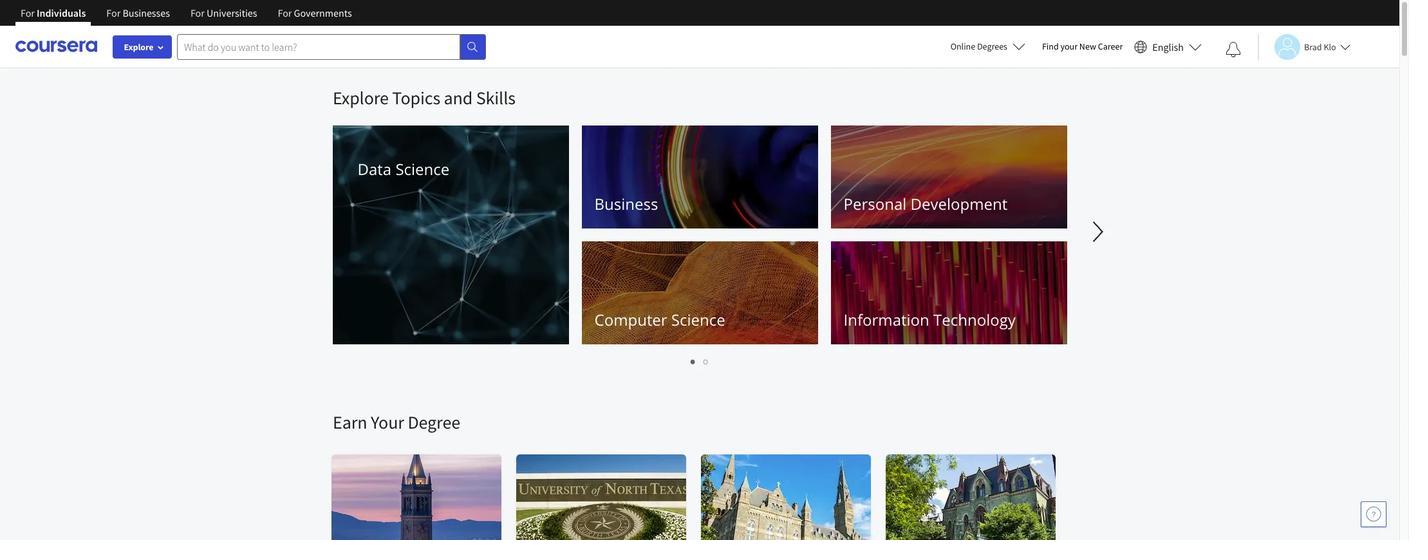 Task type: locate. For each thing, give the bounding box(es) containing it.
personal development image
[[831, 126, 1068, 229]]

1 vertical spatial explore
[[333, 86, 389, 109]]

1 horizontal spatial explore
[[333, 86, 389, 109]]

coursera image
[[15, 36, 97, 57]]

1
[[691, 355, 696, 368]]

science for computer science
[[672, 309, 726, 330]]

1 for from the left
[[21, 6, 35, 19]]

skills
[[476, 86, 516, 109]]

4 for from the left
[[278, 6, 292, 19]]

business image
[[582, 126, 818, 229]]

science inside 'link'
[[396, 158, 450, 180]]

online degrees
[[951, 41, 1008, 52]]

business link
[[582, 126, 818, 229]]

explore left topics
[[333, 86, 389, 109]]

your
[[1061, 41, 1078, 52]]

for
[[21, 6, 35, 19], [106, 6, 121, 19], [191, 6, 205, 19], [278, 6, 292, 19]]

2 for from the left
[[106, 6, 121, 19]]

for individuals
[[21, 6, 86, 19]]

3 for from the left
[[191, 6, 205, 19]]

for governments
[[278, 6, 352, 19]]

english button
[[1130, 26, 1207, 68]]

bachelor of applied arts and sciences degree by university of north texas, image
[[516, 455, 687, 540]]

for for universities
[[191, 6, 205, 19]]

degree
[[408, 411, 460, 434]]

explore topics and skills carousel element
[[326, 68, 1410, 372]]

business
[[595, 193, 659, 214]]

0 vertical spatial science
[[396, 158, 450, 180]]

computer science
[[595, 309, 726, 330]]

0 vertical spatial explore
[[124, 41, 154, 53]]

0 horizontal spatial science
[[396, 158, 450, 180]]

for for businesses
[[106, 6, 121, 19]]

science
[[396, 158, 450, 180], [672, 309, 726, 330]]

for left universities
[[191, 6, 205, 19]]

find
[[1042, 41, 1059, 52]]

brad klo button
[[1258, 34, 1351, 60]]

1 horizontal spatial science
[[672, 309, 726, 330]]

online
[[951, 41, 976, 52]]

1 button
[[687, 354, 700, 369]]

for for governments
[[278, 6, 292, 19]]

science right data
[[396, 158, 450, 180]]

brad
[[1305, 41, 1322, 52]]

explore
[[124, 41, 154, 53], [333, 86, 389, 109]]

What do you want to learn? text field
[[177, 34, 460, 60]]

2
[[704, 355, 709, 368]]

bachelor of arts in liberal studies degree by georgetown university, image
[[701, 455, 872, 540]]

for left individuals
[[21, 6, 35, 19]]

personal development
[[844, 193, 1008, 214]]

explore button
[[113, 35, 172, 59]]

universities
[[207, 6, 257, 19]]

for businesses
[[106, 6, 170, 19]]

information technology image
[[831, 241, 1068, 344]]

science for data science
[[396, 158, 450, 180]]

None search field
[[177, 34, 486, 60]]

explore inside 'dropdown button'
[[124, 41, 154, 53]]

explore for explore topics and skills
[[333, 86, 389, 109]]

find your new career
[[1042, 41, 1123, 52]]

explore down for businesses
[[124, 41, 154, 53]]

your
[[371, 411, 404, 434]]

0 horizontal spatial explore
[[124, 41, 154, 53]]

personal
[[844, 193, 907, 214]]

for left businesses
[[106, 6, 121, 19]]

brad klo
[[1305, 41, 1337, 52]]

earn your degree carousel element
[[326, 372, 1410, 540]]

1 vertical spatial science
[[672, 309, 726, 330]]

technology
[[934, 309, 1016, 330]]

information technology link
[[831, 241, 1068, 344]]

list
[[333, 354, 1067, 369]]

career
[[1098, 41, 1123, 52]]

explore topics and skills
[[333, 86, 516, 109]]

data science image
[[333, 126, 569, 344]]

for left 'governments' at the left of the page
[[278, 6, 292, 19]]

science up 1 at the left of page
[[672, 309, 726, 330]]

list containing 1
[[333, 354, 1067, 369]]



Task type: describe. For each thing, give the bounding box(es) containing it.
2 button
[[700, 354, 713, 369]]

show notifications image
[[1226, 42, 1241, 57]]

explore for explore
[[124, 41, 154, 53]]

degrees
[[977, 41, 1008, 52]]

banner navigation
[[10, 0, 362, 35]]

and
[[444, 86, 473, 109]]

online degrees button
[[941, 32, 1036, 61]]

businesses
[[123, 6, 170, 19]]

data
[[358, 158, 392, 180]]

klo
[[1324, 41, 1337, 52]]

for universities
[[191, 6, 257, 19]]

next slide image
[[1083, 216, 1114, 247]]

new
[[1080, 41, 1097, 52]]

information technology
[[844, 309, 1016, 330]]

find your new career link
[[1036, 39, 1130, 55]]

information
[[844, 309, 930, 330]]

individuals
[[37, 6, 86, 19]]

development
[[911, 193, 1008, 214]]

topics
[[392, 86, 440, 109]]

help center image
[[1366, 507, 1382, 522]]

computer science image
[[582, 241, 818, 344]]

data science link
[[333, 126, 569, 344]]

english
[[1153, 40, 1184, 53]]

governments
[[294, 6, 352, 19]]

list inside explore topics and skills carousel element
[[333, 354, 1067, 369]]

personal development link
[[831, 126, 1068, 229]]

earn
[[333, 411, 367, 434]]

earn your degree
[[333, 411, 460, 434]]

master of computer and information technology degree by university of pennsylvania, image
[[886, 455, 1057, 540]]

computer science link
[[582, 241, 818, 344]]

data science
[[358, 158, 450, 180]]

computer
[[595, 309, 668, 330]]

master of advanced study in engineering degree by university of california, berkeley, image
[[332, 455, 502, 540]]

for for individuals
[[21, 6, 35, 19]]



Task type: vqa. For each thing, say whether or not it's contained in the screenshot.
Bachelor of Arts in Liberal Studies degree by Georgetown University, Image
yes



